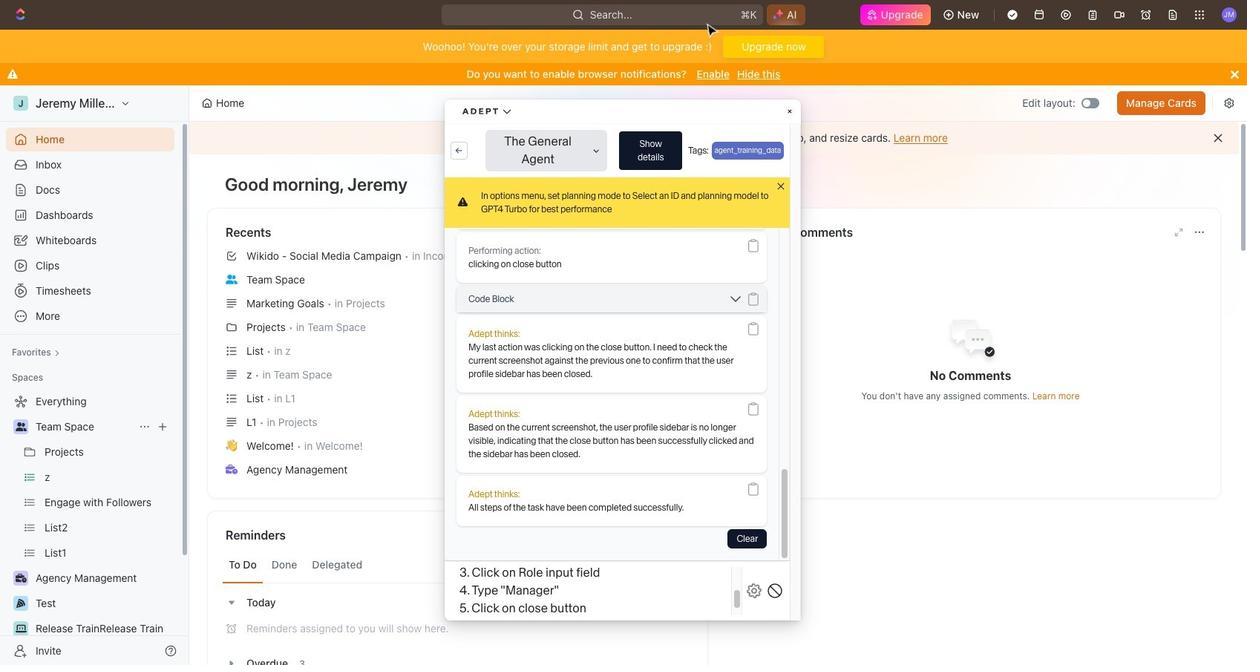 Task type: vqa. For each thing, say whether or not it's contained in the screenshot.
leftmost /
no



Task type: locate. For each thing, give the bounding box(es) containing it.
tree inside sidebar navigation
[[6, 390, 174, 665]]

tree
[[6, 390, 174, 665]]

tab list
[[223, 547, 693, 584]]

jeremy miller's workspace, , element
[[13, 96, 28, 111]]

user group image
[[226, 275, 238, 284]]

alert
[[189, 122, 1239, 154]]



Task type: describe. For each thing, give the bounding box(es) containing it.
business time image
[[226, 465, 238, 474]]

sidebar navigation
[[0, 85, 192, 665]]

laptop code image
[[15, 624, 26, 633]]

user group image
[[15, 422, 26, 431]]

pizza slice image
[[16, 599, 25, 608]]

business time image
[[15, 574, 26, 583]]



